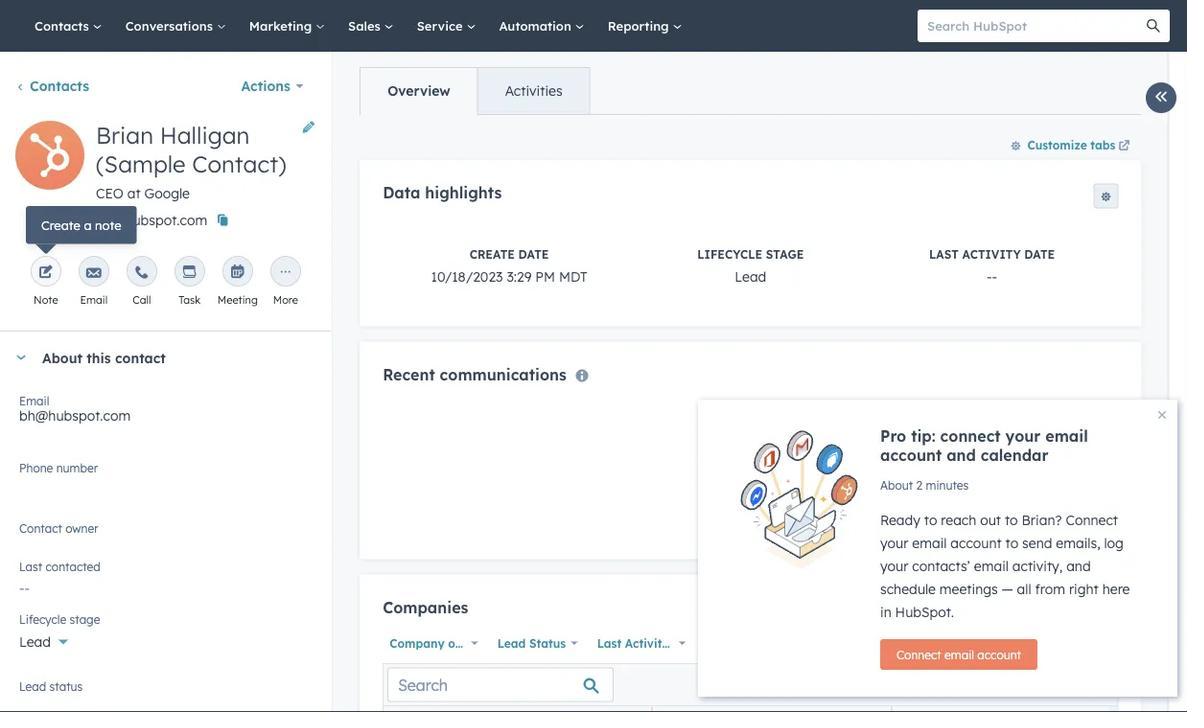 Task type: vqa. For each thing, say whether or not it's contained in the screenshot.


Task type: locate. For each thing, give the bounding box(es) containing it.
brian
[[96, 121, 153, 150]]

1 vertical spatial activity
[[624, 636, 668, 651]]

lead left status
[[497, 636, 525, 651]]

1 vertical spatial lifecycle
[[19, 612, 66, 627]]

last inside last activity date --
[[929, 247, 958, 261]]

1 horizontal spatial create
[[469, 247, 514, 261]]

right
[[1069, 581, 1099, 598]]

note
[[34, 293, 58, 307]]

lifecycle inside lifecycle stage lead
[[697, 247, 762, 261]]

2 horizontal spatial last
[[929, 247, 958, 261]]

0 horizontal spatial no
[[19, 528, 38, 545]]

0 horizontal spatial activity
[[624, 636, 668, 651]]

email down caret icon
[[19, 394, 49, 408]]

navigation
[[359, 67, 590, 115]]

about left '2'
[[880, 478, 913, 492]]

to right out
[[1005, 512, 1018, 529]]

2 vertical spatial account
[[977, 648, 1021, 662]]

in
[[880, 604, 891, 621]]

search button
[[1137, 10, 1170, 42]]

connect email account button
[[880, 640, 1037, 670]]

0 vertical spatial activity
[[962, 247, 1020, 261]]

-
[[986, 268, 992, 285], [992, 268, 997, 285]]

0 horizontal spatial date
[[518, 247, 548, 261]]

0 vertical spatial your
[[1005, 427, 1041, 446]]

about inside dropdown button
[[42, 349, 82, 366]]

reporting link
[[596, 0, 694, 52]]

no owner button
[[19, 518, 312, 549]]

2 horizontal spatial date
[[1024, 247, 1054, 261]]

email
[[1045, 427, 1088, 446], [912, 535, 947, 552], [974, 558, 1009, 575], [945, 648, 974, 662]]

brian?
[[1022, 512, 1062, 529]]

and
[[946, 446, 976, 465], [1066, 558, 1091, 575]]

halligan
[[160, 121, 250, 150]]

account up '2'
[[880, 446, 942, 465]]

0 vertical spatial email
[[80, 293, 108, 307]]

1 vertical spatial bh@hubspot.com
[[19, 407, 131, 424]]

phone
[[19, 461, 53, 475]]

brian halligan (sample contact)
[[96, 121, 286, 178]]

owner
[[65, 521, 98, 535], [42, 528, 80, 545], [448, 636, 483, 651]]

0 horizontal spatial email
[[19, 394, 49, 408]]

data highlights
[[382, 183, 501, 202]]

phone number
[[19, 461, 98, 475]]

1 vertical spatial create
[[469, 247, 514, 261]]

your right connect
[[1005, 427, 1041, 446]]

0 vertical spatial create
[[41, 217, 80, 233]]

to
[[924, 512, 937, 529], [1005, 512, 1018, 529], [1005, 535, 1018, 552]]

ceo
[[96, 185, 124, 202]]

create for note
[[41, 217, 80, 233]]

pm
[[535, 268, 555, 285]]

last
[[929, 247, 958, 261], [19, 559, 42, 574], [597, 636, 621, 651]]

connect up the emails,
[[1066, 512, 1118, 529]]

1 vertical spatial last
[[19, 559, 42, 574]]

recent
[[382, 365, 435, 384]]

call
[[133, 293, 151, 307]]

email up contacts' at the bottom
[[912, 535, 947, 552]]

no up last contacted
[[19, 528, 38, 545]]

lead left "status"
[[19, 679, 46, 694]]

this
[[87, 349, 111, 366]]

lead inside "popup button"
[[19, 634, 51, 651]]

email inside 'button'
[[945, 648, 974, 662]]

about for about 2 minutes
[[880, 478, 913, 492]]

pro tip: connect your email account and calendar
[[880, 427, 1088, 465]]

last for last activity date --
[[929, 247, 958, 261]]

your up schedule
[[880, 558, 908, 575]]

1 horizontal spatial activity
[[962, 247, 1020, 261]]

create left the a
[[41, 217, 80, 233]]

0 horizontal spatial last
[[19, 559, 42, 574]]

no inside alert
[[709, 516, 728, 533]]

your inside pro tip: connect your email account and calendar
[[1005, 427, 1041, 446]]

connect email account
[[896, 648, 1021, 662]]

service
[[417, 18, 466, 34]]

note image
[[38, 266, 54, 281]]

meetings
[[939, 581, 998, 598]]

more
[[273, 293, 298, 307]]

1 vertical spatial about
[[880, 478, 913, 492]]

date
[[518, 247, 548, 261], [1024, 247, 1054, 261], [672, 636, 699, 651]]

email inside email bh@hubspot.com
[[19, 394, 49, 408]]

owner inside popup button
[[448, 636, 483, 651]]

2 vertical spatial last
[[597, 636, 621, 651]]

contacts'
[[912, 558, 970, 575]]

about this contact
[[42, 349, 166, 366]]

1 vertical spatial account
[[950, 535, 1002, 552]]

1 horizontal spatial lifecycle
[[697, 247, 762, 261]]

date inside popup button
[[672, 636, 699, 651]]

1 vertical spatial and
[[1066, 558, 1091, 575]]

about left 'this'
[[42, 349, 82, 366]]

last for last contacted
[[19, 559, 42, 574]]

0 vertical spatial and
[[946, 446, 976, 465]]

lead button
[[19, 623, 312, 655]]

create a note
[[41, 217, 121, 233]]

email
[[80, 293, 108, 307], [19, 394, 49, 408]]

meeting
[[217, 293, 258, 307]]

your down ready
[[880, 535, 908, 552]]

1 horizontal spatial connect
[[1066, 512, 1118, 529]]

0 vertical spatial connect
[[1066, 512, 1118, 529]]

automation
[[499, 18, 575, 34]]

contact
[[115, 349, 166, 366]]

activity inside last activity date --
[[962, 247, 1020, 261]]

owner up contacted
[[65, 521, 98, 535]]

email down hubspot.
[[945, 648, 974, 662]]

about
[[42, 349, 82, 366], [880, 478, 913, 492]]

and down the emails,
[[1066, 558, 1091, 575]]

Last contacted text field
[[19, 570, 312, 601]]

connect inside ready to reach out to brian? connect your email account to send emails, log your contacts' email activity, and schedule meetings — all from right here in hubspot.
[[1066, 512, 1118, 529]]

and up minutes
[[946, 446, 976, 465]]

0 horizontal spatial and
[[946, 446, 976, 465]]

no inside contact owner no owner
[[19, 528, 38, 545]]

Phone number text field
[[19, 457, 312, 496]]

lead inside popup button
[[497, 636, 525, 651]]

task
[[179, 293, 201, 307]]

a
[[84, 217, 92, 233]]

0 vertical spatial account
[[880, 446, 942, 465]]

contact owner no owner
[[19, 521, 98, 545]]

account down out
[[950, 535, 1002, 552]]

1 vertical spatial email
[[19, 394, 49, 408]]

create inside create date 10/18/2023 3:29 pm mdt
[[469, 247, 514, 261]]

note
[[95, 217, 121, 233]]

create up 10/18/2023 at the left top
[[469, 247, 514, 261]]

lifecycle for lifecycle stage
[[19, 612, 66, 627]]

sales
[[348, 18, 384, 34]]

ready
[[880, 512, 920, 529]]

2
[[916, 478, 923, 492]]

task image
[[182, 266, 197, 281]]

out
[[980, 512, 1001, 529]]

account
[[880, 446, 942, 465], [950, 535, 1002, 552], [977, 648, 1021, 662]]

date inside last activity date --
[[1024, 247, 1054, 261]]

1 horizontal spatial and
[[1066, 558, 1091, 575]]

contacts
[[35, 18, 93, 34], [30, 78, 89, 94]]

last inside popup button
[[597, 636, 621, 651]]

email down email image
[[80, 293, 108, 307]]

activities
[[505, 82, 562, 99]]

and inside ready to reach out to brian? connect your email account to send emails, log your contacts' email activity, and schedule meetings — all from right here in hubspot.
[[1066, 558, 1091, 575]]

to left send
[[1005, 535, 1018, 552]]

1 horizontal spatial no
[[709, 516, 728, 533]]

0 vertical spatial about
[[42, 349, 82, 366]]

activities button
[[477, 68, 589, 114]]

1 horizontal spatial email
[[80, 293, 108, 307]]

bh@hubspot.com down ceo at google
[[96, 212, 207, 229]]

google
[[144, 185, 190, 202]]

account down —
[[977, 648, 1021, 662]]

lifecycle stage
[[19, 612, 100, 627]]

activity for last activity date
[[624, 636, 668, 651]]

0 horizontal spatial lifecycle
[[19, 612, 66, 627]]

activity inside popup button
[[624, 636, 668, 651]]

bh@hubspot.com up number on the left bottom of page
[[19, 407, 131, 424]]

0 horizontal spatial create
[[41, 217, 80, 233]]

at
[[127, 185, 141, 202]]

lead for lead status
[[497, 636, 525, 651]]

email up brian?
[[1045, 427, 1088, 446]]

recent communications
[[382, 365, 566, 384]]

lead down stage
[[734, 268, 766, 285]]

0 horizontal spatial connect
[[896, 648, 941, 662]]

more image
[[278, 266, 293, 281]]

account inside 'button'
[[977, 648, 1021, 662]]

data
[[382, 183, 420, 202]]

company owner
[[389, 636, 483, 651]]

connect down hubspot.
[[896, 648, 941, 662]]

lead down lifecycle stage
[[19, 634, 51, 651]]

mdt
[[558, 268, 587, 285]]

stage
[[765, 247, 803, 261]]

1 horizontal spatial date
[[672, 636, 699, 651]]

account inside ready to reach out to brian? connect your email account to send emails, log your contacts' email activity, and schedule meetings — all from right here in hubspot.
[[950, 535, 1002, 552]]

0 horizontal spatial about
[[42, 349, 82, 366]]

0 vertical spatial last
[[929, 247, 958, 261]]

create inside tooltip
[[41, 217, 80, 233]]

create
[[41, 217, 80, 233], [469, 247, 514, 261]]

1 - from the left
[[986, 268, 992, 285]]

date for last activity date --
[[1024, 247, 1054, 261]]

0 vertical spatial lifecycle
[[697, 247, 762, 261]]

owner right company
[[448, 636, 483, 651]]

1 vertical spatial connect
[[896, 648, 941, 662]]

1 horizontal spatial last
[[597, 636, 621, 651]]

no left activities.
[[709, 516, 728, 533]]

your
[[1005, 427, 1041, 446], [880, 535, 908, 552], [880, 558, 908, 575]]

company
[[389, 636, 444, 651]]

connect
[[940, 427, 1001, 446]]

activity
[[962, 247, 1020, 261], [624, 636, 668, 651]]

1 horizontal spatial about
[[880, 478, 913, 492]]

last for last activity date
[[597, 636, 621, 651]]

3:29
[[506, 268, 531, 285]]

reporting
[[608, 18, 673, 34]]

Search search field
[[387, 668, 613, 703]]



Task type: describe. For each thing, give the bounding box(es) containing it.
0 vertical spatial contacts link
[[23, 0, 114, 52]]

customize tabs link
[[1001, 129, 1141, 160]]

communications
[[439, 365, 566, 384]]

call image
[[134, 266, 149, 281]]

date for last activity date
[[672, 636, 699, 651]]

1 vertical spatial contacts
[[30, 78, 89, 94]]

Search HubSpot search field
[[918, 10, 1152, 42]]

1 vertical spatial your
[[880, 535, 908, 552]]

hubspot.
[[895, 604, 954, 621]]

last activity date button
[[590, 631, 699, 656]]

contacted
[[46, 559, 100, 574]]

actions button
[[229, 67, 316, 105]]

ceo at google
[[96, 185, 190, 202]]

last activity date --
[[929, 247, 1054, 285]]

email image
[[86, 266, 101, 281]]

overview
[[387, 82, 450, 99]]

—
[[1002, 581, 1013, 598]]

0 vertical spatial bh@hubspot.com
[[96, 212, 207, 229]]

lead for lead
[[19, 634, 51, 651]]

about for about this contact
[[42, 349, 82, 366]]

conversations link
[[114, 0, 238, 52]]

lead status
[[497, 636, 565, 651]]

no activities. alert
[[382, 407, 1118, 536]]

date inside create date 10/18/2023 3:29 pm mdt
[[518, 247, 548, 261]]

service link
[[405, 0, 487, 52]]

marketing
[[249, 18, 315, 34]]

ready to reach out to brian? connect your email account to send emails, log your contacts' email activity, and schedule meetings — all from right here in hubspot.
[[880, 512, 1130, 621]]

email for email bh@hubspot.com
[[19, 394, 49, 408]]

sales link
[[337, 0, 405, 52]]

10/18/2023
[[431, 268, 502, 285]]

no activities.
[[709, 516, 791, 533]]

email for email
[[80, 293, 108, 307]]

create for 10/18/2023
[[469, 247, 514, 261]]

2 - from the left
[[992, 268, 997, 285]]

conversations
[[125, 18, 216, 34]]

create a note tooltip
[[26, 206, 137, 244]]

log
[[1104, 535, 1124, 552]]

about this contact button
[[0, 332, 312, 384]]

schedule
[[880, 581, 936, 598]]

email inside pro tip: connect your email account and calendar
[[1045, 427, 1088, 446]]

emails,
[[1056, 535, 1100, 552]]

1 vertical spatial contacts link
[[15, 78, 89, 94]]

minutes
[[926, 478, 969, 492]]

calendar
[[981, 446, 1048, 465]]

send
[[1022, 535, 1052, 552]]

lead status
[[19, 679, 83, 694]]

contact)
[[192, 150, 286, 178]]

email up —
[[974, 558, 1009, 575]]

lifecycle stage lead
[[697, 247, 803, 285]]

meeting image
[[230, 266, 245, 281]]

create date 10/18/2023 3:29 pm mdt
[[431, 247, 587, 285]]

0 vertical spatial contacts
[[35, 18, 93, 34]]

email bh@hubspot.com
[[19, 394, 131, 424]]

about 2 minutes
[[880, 478, 969, 492]]

(sample
[[96, 150, 186, 178]]

navigation containing overview
[[359, 67, 590, 115]]

owner for contact owner no owner
[[65, 521, 98, 535]]

to left reach
[[924, 512, 937, 529]]

automation link
[[487, 0, 596, 52]]

customize tabs
[[1027, 138, 1115, 152]]

all
[[1017, 581, 1031, 598]]

caret image
[[15, 355, 27, 360]]

2 vertical spatial your
[[880, 558, 908, 575]]

search image
[[1147, 19, 1160, 33]]

owner for company owner
[[448, 636, 483, 651]]

account inside pro tip: connect your email account and calendar
[[880, 446, 942, 465]]

overview button
[[360, 68, 477, 114]]

companies
[[382, 598, 468, 617]]

lead inside lifecycle stage lead
[[734, 268, 766, 285]]

actions
[[241, 78, 290, 94]]

status
[[49, 679, 83, 694]]

tabs
[[1090, 138, 1115, 152]]

last contacted
[[19, 559, 100, 574]]

owner up last contacted
[[42, 528, 80, 545]]

and inside pro tip: connect your email account and calendar
[[946, 446, 976, 465]]

reach
[[941, 512, 976, 529]]

lifecycle for lifecycle stage lead
[[697, 247, 762, 261]]

activity for last activity date --
[[962, 247, 1020, 261]]

lead for lead status
[[19, 679, 46, 694]]

connect inside 'button'
[[896, 648, 941, 662]]

pro
[[880, 427, 906, 446]]

stage
[[70, 612, 100, 627]]

company owner button
[[382, 631, 483, 656]]

status
[[529, 636, 565, 651]]

activities.
[[731, 516, 791, 533]]

customize
[[1027, 138, 1086, 152]]

marketing link
[[238, 0, 337, 52]]

tip:
[[911, 427, 936, 446]]

activity,
[[1012, 558, 1063, 575]]

here
[[1102, 581, 1130, 598]]

close image
[[1158, 411, 1166, 419]]

highlights
[[425, 183, 501, 202]]

last activity date
[[597, 636, 699, 651]]

contact
[[19, 521, 62, 535]]

from
[[1035, 581, 1065, 598]]



